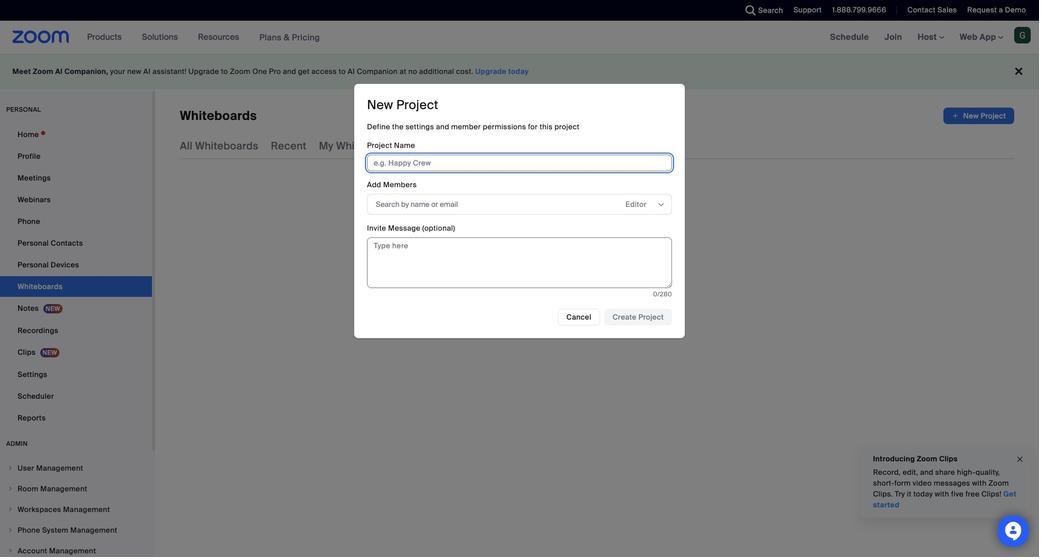 Task type: vqa. For each thing, say whether or not it's contained in the screenshot.
third right icon from the bottom of the Admin Menu menu on the bottom of page
no



Task type: describe. For each thing, give the bounding box(es) containing it.
webinars
[[18, 195, 51, 204]]

your inside meet zoom ai companion, footer
[[110, 67, 125, 76]]

for
[[528, 122, 538, 131]]

show options image
[[657, 200, 666, 209]]

free
[[966, 489, 980, 499]]

with inside tabs of all whiteboard page tab list
[[451, 139, 471, 153]]

request
[[968, 5, 998, 14]]

meet
[[12, 67, 31, 76]]

define the settings and member permissions for this project
[[367, 122, 580, 131]]

invite
[[367, 223, 386, 233]]

new project button
[[944, 108, 1015, 124]]

personal
[[6, 106, 41, 114]]

invite message (optional)
[[367, 223, 455, 233]]

scheduler
[[18, 392, 54, 401]]

no
[[409, 67, 418, 76]]

schedule
[[831, 32, 870, 42]]

one
[[253, 67, 267, 76]]

today inside record, edit, and share high-quality, short-form video messages with zoom clips. try it today with five free clips!
[[914, 489, 934, 499]]

e.g. Happy Crew text field
[[367, 154, 672, 171]]

the
[[392, 122, 404, 131]]

share
[[936, 468, 956, 477]]

shared
[[412, 139, 448, 153]]

clips link
[[0, 342, 152, 363]]

contact sales link up join
[[900, 0, 960, 21]]

notes link
[[0, 298, 152, 319]]

introducing
[[874, 454, 916, 463]]

personal devices
[[18, 260, 79, 270]]

contacts
[[51, 238, 83, 248]]

access
[[312, 67, 337, 76]]

recent
[[271, 139, 307, 153]]

whiteboards for all
[[195, 139, 259, 153]]

first
[[599, 230, 623, 246]]

schedule link
[[823, 21, 877, 54]]

1 vertical spatial clips
[[940, 454, 958, 463]]

pricing
[[292, 32, 320, 43]]

personal for personal devices
[[18, 260, 49, 270]]

cancel button
[[558, 309, 601, 325]]

recordings
[[18, 326, 58, 335]]

Invite Message (optional) text field
[[367, 237, 672, 288]]

notes
[[18, 304, 39, 313]]

1 vertical spatial your
[[569, 230, 596, 246]]

profile link
[[0, 146, 152, 167]]

new inside dialog
[[367, 96, 393, 113]]

projects
[[591, 139, 632, 153]]

today inside meet zoom ai companion, footer
[[509, 67, 529, 76]]

recordings link
[[0, 320, 152, 341]]

home
[[18, 130, 39, 139]]

create your first project
[[525, 230, 670, 246]]

project down the define
[[367, 140, 392, 150]]

get
[[298, 67, 310, 76]]

editor
[[626, 199, 647, 209]]

join
[[885, 32, 903, 42]]

personal for personal contacts
[[18, 238, 49, 248]]

phone link
[[0, 211, 152, 232]]

and inside new project dialog
[[436, 122, 450, 131]]

name
[[394, 140, 415, 150]]

message
[[388, 223, 421, 233]]

home link
[[0, 124, 152, 145]]

additional
[[419, 67, 454, 76]]

upgrade today link
[[476, 67, 529, 76]]

introducing zoom clips
[[874, 454, 958, 463]]

meet zoom ai companion, footer
[[0, 54, 1040, 89]]

short-
[[874, 478, 895, 488]]

join link
[[877, 21, 910, 54]]

starred
[[502, 139, 539, 153]]

companion
[[357, 67, 398, 76]]

form
[[895, 478, 911, 488]]

quality,
[[976, 468, 1001, 477]]

cancel
[[567, 312, 592, 322]]

get
[[1004, 489, 1017, 499]]

all
[[180, 139, 193, 153]]

1 vertical spatial project
[[626, 230, 670, 246]]

1.888.799.9666
[[833, 5, 887, 14]]

close image
[[1016, 453, 1025, 465]]

high-
[[958, 468, 976, 477]]

meetings
[[18, 173, 51, 183]]

clips inside personal menu menu
[[18, 348, 36, 357]]

admin menu menu
[[0, 458, 152, 557]]

reports link
[[0, 408, 152, 428]]

personal devices link
[[0, 255, 152, 275]]

record,
[[874, 468, 901, 477]]

shared with me
[[412, 139, 489, 153]]

new inside button
[[964, 111, 979, 121]]

&
[[284, 32, 290, 43]]

zoom up edit, at bottom right
[[917, 454, 938, 463]]

members
[[383, 180, 417, 189]]

banner containing schedule
[[0, 21, 1040, 54]]

0/280
[[654, 290, 672, 299]]

five
[[952, 489, 964, 499]]

clips!
[[982, 489, 1002, 499]]

personal menu menu
[[0, 124, 152, 429]]

my whiteboards
[[319, 139, 400, 153]]

1 upgrade from the left
[[189, 67, 219, 76]]



Task type: locate. For each thing, give the bounding box(es) containing it.
2 ai from the left
[[143, 67, 151, 76]]

ai right new
[[143, 67, 151, 76]]

permissions
[[483, 122, 527, 131]]

2 upgrade from the left
[[476, 67, 507, 76]]

1 horizontal spatial your
[[569, 230, 596, 246]]

0 vertical spatial today
[[509, 67, 529, 76]]

ai left companion on the left top of the page
[[348, 67, 355, 76]]

try
[[895, 489, 906, 499]]

project down editor popup button in the right top of the page
[[626, 230, 670, 246]]

profile
[[18, 152, 41, 161]]

whiteboards down the define
[[336, 139, 400, 153]]

1 horizontal spatial project
[[626, 230, 670, 246]]

0 horizontal spatial to
[[221, 67, 228, 76]]

all whiteboards
[[180, 139, 259, 153]]

admin
[[6, 440, 28, 448]]

add members
[[367, 180, 417, 189]]

0 horizontal spatial project
[[555, 122, 580, 131]]

support link
[[786, 0, 825, 21], [794, 5, 822, 14]]

editor button
[[626, 196, 657, 212]]

clips up settings
[[18, 348, 36, 357]]

sales
[[938, 5, 958, 14]]

1 vertical spatial personal
[[18, 260, 49, 270]]

1 vertical spatial and
[[436, 122, 450, 131]]

new project right the add image
[[964, 111, 1007, 121]]

meet zoom ai companion, your new ai assistant! upgrade to zoom one pro and get access to ai companion at no additional cost. upgrade today
[[12, 67, 529, 76]]

personal down personal contacts
[[18, 260, 49, 270]]

new project inside dialog
[[367, 96, 439, 113]]

new
[[367, 96, 393, 113], [964, 111, 979, 121]]

whiteboards up "all whiteboards"
[[180, 108, 257, 124]]

contact sales
[[908, 5, 958, 14]]

request a demo
[[968, 5, 1027, 14]]

personal down phone
[[18, 238, 49, 248]]

my
[[319, 139, 334, 153]]

project right the add image
[[981, 111, 1007, 121]]

and inside record, edit, and share high-quality, short-form video messages with zoom clips. try it today with five free clips!
[[921, 468, 934, 477]]

3 ai from the left
[[348, 67, 355, 76]]

1 vertical spatial with
[[973, 478, 987, 488]]

your left new
[[110, 67, 125, 76]]

new project
[[367, 96, 439, 113], [964, 111, 1007, 121]]

0 vertical spatial clips
[[18, 348, 36, 357]]

0 vertical spatial create
[[525, 230, 566, 246]]

1 horizontal spatial with
[[935, 489, 950, 499]]

at
[[400, 67, 407, 76]]

whiteboards
[[180, 108, 257, 124], [195, 139, 259, 153], [336, 139, 400, 153]]

0 horizontal spatial ai
[[55, 67, 63, 76]]

project name
[[367, 140, 415, 150]]

record, edit, and share high-quality, short-form video messages with zoom clips. try it today with five free clips!
[[874, 468, 1010, 499]]

clips.
[[874, 489, 894, 499]]

0 horizontal spatial upgrade
[[189, 67, 219, 76]]

new up the define
[[367, 96, 393, 113]]

meetings link
[[0, 168, 152, 188]]

0 horizontal spatial your
[[110, 67, 125, 76]]

1 ai from the left
[[55, 67, 63, 76]]

0 vertical spatial project
[[555, 122, 580, 131]]

zoom right 'meet'
[[33, 67, 53, 76]]

with down messages
[[935, 489, 950, 499]]

create project
[[613, 312, 664, 322]]

add
[[367, 180, 381, 189]]

and up shared with me
[[436, 122, 450, 131]]

project up trash
[[555, 122, 580, 131]]

whiteboards for my
[[336, 139, 400, 153]]

phone
[[18, 217, 40, 226]]

banner
[[0, 21, 1040, 54]]

tabs of all whiteboard page tab list
[[180, 132, 632, 159]]

product information navigation
[[79, 21, 328, 54]]

1 vertical spatial create
[[613, 312, 637, 322]]

0 vertical spatial personal
[[18, 238, 49, 248]]

add image
[[952, 111, 960, 121]]

demo
[[1006, 5, 1027, 14]]

companion,
[[64, 67, 108, 76]]

request a demo link
[[960, 0, 1040, 21], [968, 5, 1027, 14]]

0 horizontal spatial today
[[509, 67, 529, 76]]

plans & pricing link
[[259, 32, 320, 43], [259, 32, 320, 43]]

0 vertical spatial and
[[283, 67, 296, 76]]

with up free
[[973, 478, 987, 488]]

scheduler link
[[0, 386, 152, 407]]

2 horizontal spatial with
[[973, 478, 987, 488]]

new project inside button
[[964, 111, 1007, 121]]

personal inside personal devices link
[[18, 260, 49, 270]]

1 vertical spatial today
[[914, 489, 934, 499]]

zoom up clips!
[[989, 478, 1010, 488]]

contact sales link up "meetings" navigation on the right top of page
[[908, 5, 958, 14]]

new project up 'the'
[[367, 96, 439, 113]]

whiteboards right all on the left of page
[[195, 139, 259, 153]]

assistant!
[[153, 67, 187, 76]]

started
[[874, 500, 900, 510]]

2 personal from the top
[[18, 260, 49, 270]]

to right access
[[339, 67, 346, 76]]

meetings navigation
[[823, 21, 1040, 54]]

new
[[127, 67, 142, 76]]

contact sales link
[[900, 0, 960, 21], [908, 5, 958, 14]]

project up settings
[[397, 96, 439, 113]]

clips up share
[[940, 454, 958, 463]]

this
[[540, 122, 553, 131]]

and
[[283, 67, 296, 76], [436, 122, 450, 131], [921, 468, 934, 477]]

upgrade down 'product information' navigation
[[189, 67, 219, 76]]

create for create project
[[613, 312, 637, 322]]

settings link
[[0, 364, 152, 385]]

1 horizontal spatial and
[[436, 122, 450, 131]]

1 horizontal spatial new project
[[964, 111, 1007, 121]]

zoom
[[33, 67, 53, 76], [230, 67, 251, 76], [917, 454, 938, 463], [989, 478, 1010, 488]]

Search by name or email,Search by name or email text field
[[376, 196, 604, 212]]

settings
[[18, 370, 47, 379]]

ai left companion,
[[55, 67, 63, 76]]

new project dialog
[[354, 84, 685, 338]]

create project button
[[605, 309, 672, 325]]

support
[[794, 5, 822, 14]]

2 horizontal spatial and
[[921, 468, 934, 477]]

1.888.799.9666 button
[[825, 0, 889, 21], [833, 5, 887, 14]]

1 horizontal spatial create
[[613, 312, 637, 322]]

1 horizontal spatial to
[[339, 67, 346, 76]]

0 horizontal spatial clips
[[18, 348, 36, 357]]

it
[[908, 489, 912, 499]]

create
[[525, 230, 566, 246], [613, 312, 637, 322]]

clips
[[18, 348, 36, 357], [940, 454, 958, 463]]

zoom logo image
[[12, 31, 69, 43]]

and left get
[[283, 67, 296, 76]]

zoom left one on the top
[[230, 67, 251, 76]]

with down member
[[451, 139, 471, 153]]

(optional)
[[423, 223, 455, 233]]

and inside meet zoom ai companion, footer
[[283, 67, 296, 76]]

1 personal from the top
[[18, 238, 49, 248]]

0 horizontal spatial new
[[367, 96, 393, 113]]

new right the add image
[[964, 111, 979, 121]]

to left one on the top
[[221, 67, 228, 76]]

personal contacts link
[[0, 233, 152, 253]]

whiteboards application
[[180, 108, 1015, 124]]

1 horizontal spatial new
[[964, 111, 979, 121]]

upgrade right cost.
[[476, 67, 507, 76]]

2 to from the left
[[339, 67, 346, 76]]

get started link
[[874, 489, 1017, 510]]

devices
[[51, 260, 79, 270]]

project down 0/280
[[639, 312, 664, 322]]

2 horizontal spatial ai
[[348, 67, 355, 76]]

create inside create project button
[[613, 312, 637, 322]]

your
[[110, 67, 125, 76], [569, 230, 596, 246]]

0 horizontal spatial and
[[283, 67, 296, 76]]

project inside whiteboards application
[[981, 111, 1007, 121]]

member
[[451, 122, 481, 131]]

0 horizontal spatial create
[[525, 230, 566, 246]]

webinars link
[[0, 189, 152, 210]]

1 horizontal spatial upgrade
[[476, 67, 507, 76]]

0 vertical spatial your
[[110, 67, 125, 76]]

create for create your first project
[[525, 230, 566, 246]]

define
[[367, 122, 390, 131]]

0 horizontal spatial new project
[[367, 96, 439, 113]]

2 vertical spatial with
[[935, 489, 950, 499]]

0 horizontal spatial with
[[451, 139, 471, 153]]

video
[[913, 478, 932, 488]]

reports
[[18, 413, 46, 423]]

1 horizontal spatial today
[[914, 489, 934, 499]]

whiteboards inside application
[[180, 108, 257, 124]]

project inside dialog
[[555, 122, 580, 131]]

pro
[[269, 67, 281, 76]]

personal
[[18, 238, 49, 248], [18, 260, 49, 270]]

contact
[[908, 5, 936, 14]]

ai
[[55, 67, 63, 76], [143, 67, 151, 76], [348, 67, 355, 76]]

plans
[[259, 32, 282, 43]]

cost.
[[456, 67, 474, 76]]

2 vertical spatial and
[[921, 468, 934, 477]]

0 vertical spatial with
[[451, 139, 471, 153]]

edit,
[[903, 468, 919, 477]]

1 horizontal spatial clips
[[940, 454, 958, 463]]

your left first
[[569, 230, 596, 246]]

personal contacts
[[18, 238, 83, 248]]

personal inside 'personal contacts' link
[[18, 238, 49, 248]]

messages
[[934, 478, 971, 488]]

and up "video"
[[921, 468, 934, 477]]

get started
[[874, 489, 1017, 510]]

zoom inside record, edit, and share high-quality, short-form video messages with zoom clips. try it today with five free clips!
[[989, 478, 1010, 488]]

1 to from the left
[[221, 67, 228, 76]]

1 horizontal spatial ai
[[143, 67, 151, 76]]



